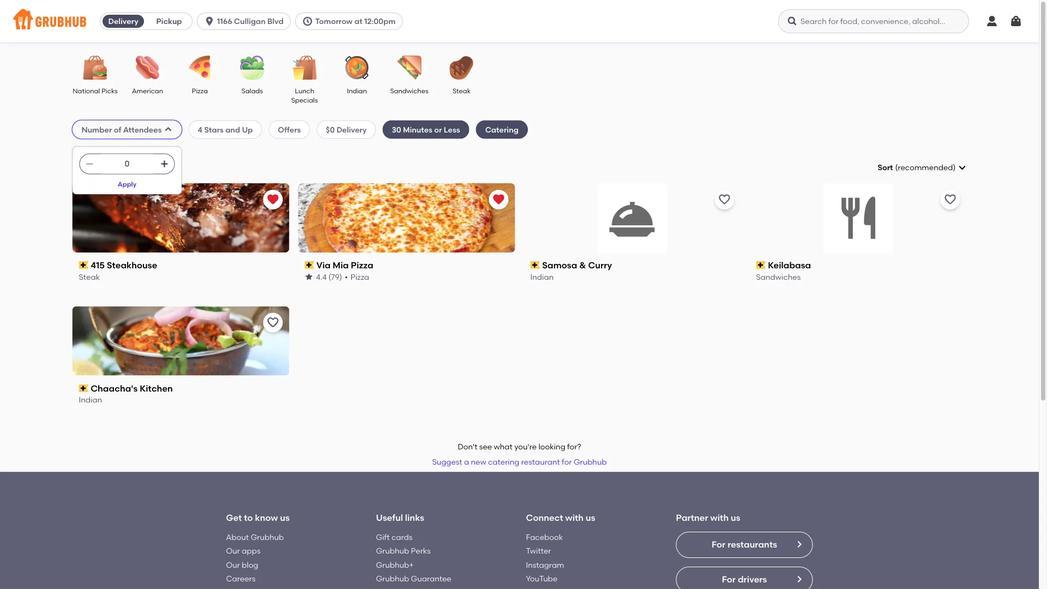 Task type: describe. For each thing, give the bounding box(es) containing it.
for?
[[567, 442, 581, 451]]

1166 culligan blvd
[[217, 17, 284, 26]]

american
[[132, 87, 163, 95]]

gift cards link
[[376, 533, 413, 542]]

know
[[255, 512, 278, 523]]

connect
[[526, 512, 563, 523]]

blvd
[[267, 17, 284, 26]]

indian image
[[338, 56, 376, 80]]

don't
[[458, 442, 478, 451]]

of
[[114, 125, 121, 134]]

star icon image
[[305, 273, 313, 281]]

with for connect
[[565, 512, 584, 523]]

indian for samosa & curry
[[531, 272, 554, 281]]

2 vertical spatial pizza
[[351, 272, 369, 281]]

less
[[444, 125, 460, 134]]

picks
[[102, 87, 118, 95]]

youtube
[[526, 574, 558, 583]]

grubhub down grubhub+ at the bottom of page
[[376, 574, 409, 583]]

chaacha's
[[91, 383, 138, 394]]

delivery inside 5 results 'main content'
[[337, 125, 367, 134]]

12:00pm
[[364, 17, 396, 26]]

facebook
[[526, 533, 563, 542]]

via
[[316, 260, 331, 270]]

for restaurants link
[[676, 532, 813, 558]]

or
[[434, 125, 442, 134]]

about
[[226, 533, 249, 542]]

via mia pizza
[[316, 260, 373, 270]]

sort ( recommended )
[[878, 163, 956, 172]]

results
[[81, 162, 113, 174]]

(79)
[[329, 272, 342, 281]]

apps
[[242, 546, 261, 556]]

grubhub+ link
[[376, 560, 414, 569]]

4 stars and up
[[198, 125, 253, 134]]

curry
[[588, 260, 612, 270]]

saved restaurant button for via mia pizza
[[489, 190, 509, 209]]

and
[[225, 125, 240, 134]]

twitter
[[526, 546, 551, 556]]

connect with us
[[526, 512, 595, 523]]

subscription pass image for chaacha's kitchen
[[79, 385, 88, 392]]

pizza inside via mia pizza link
[[351, 260, 373, 270]]

drivers
[[738, 574, 767, 585]]

right image for for restaurants
[[795, 540, 804, 549]]

new
[[471, 457, 486, 467]]

save this restaurant image
[[944, 193, 957, 206]]

• pizza
[[345, 272, 369, 281]]

gift cards grubhub perks grubhub+ grubhub guarantee
[[376, 533, 452, 583]]

minutes
[[403, 125, 433, 134]]

chaacha's kitchen
[[91, 383, 173, 394]]

svg image inside tomorrow at 12:00pm "button"
[[302, 16, 313, 27]]

keilabasa
[[768, 260, 811, 270]]

see
[[479, 442, 492, 451]]

save this restaurant button for keilabasa
[[941, 190, 960, 209]]

samosa & curry link
[[531, 259, 735, 271]]

1 horizontal spatial sandwiches
[[756, 272, 801, 281]]

415
[[91, 260, 105, 270]]

5 results main content
[[0, 43, 1039, 589]]

about grubhub our apps our blog careers
[[226, 533, 284, 583]]

delivery button
[[100, 13, 146, 30]]

links
[[405, 512, 424, 523]]

grubhub inside button
[[574, 457, 607, 467]]

what
[[494, 442, 513, 451]]

5
[[72, 162, 78, 174]]

for
[[562, 457, 572, 467]]

facebook link
[[526, 533, 563, 542]]

delivery inside button
[[108, 17, 138, 26]]

keilabasa logo image
[[824, 183, 893, 252]]

subscription pass image for samosa & curry
[[531, 261, 540, 269]]

instagram
[[526, 560, 564, 569]]

2 our from the top
[[226, 560, 240, 569]]

1 horizontal spatial indian
[[347, 87, 367, 95]]

steakhouse
[[107, 260, 157, 270]]

pizza image
[[181, 56, 219, 80]]

salads image
[[233, 56, 271, 80]]

)
[[953, 163, 956, 172]]

for drivers
[[722, 574, 767, 585]]

via mia pizza logo image
[[298, 183, 515, 252]]

save this restaurant button for samosa & curry
[[715, 190, 735, 209]]

for drivers link
[[676, 567, 813, 589]]

suggest a new catering restaurant for grubhub
[[432, 457, 607, 467]]

kitchen
[[140, 383, 173, 394]]

lunch specials image
[[286, 56, 324, 80]]

4
[[198, 125, 202, 134]]

attendees
[[123, 125, 162, 134]]

4.4
[[316, 272, 327, 281]]

30 minutes or less
[[392, 125, 460, 134]]

keilabasa link
[[756, 259, 960, 271]]

salads
[[242, 87, 263, 95]]

for restaurants
[[712, 539, 777, 550]]

tomorrow at 12:00pm button
[[295, 13, 407, 30]]

us for partner with us
[[731, 512, 741, 523]]

about grubhub link
[[226, 533, 284, 542]]

pickup
[[156, 17, 182, 26]]

mia
[[333, 260, 349, 270]]

tomorrow at 12:00pm
[[315, 17, 396, 26]]

restaurant
[[521, 457, 560, 467]]

1166
[[217, 17, 232, 26]]



Task type: vqa. For each thing, say whether or not it's contained in the screenshot.


Task type: locate. For each thing, give the bounding box(es) containing it.
partner with us
[[676, 512, 741, 523]]

with
[[565, 512, 584, 523], [711, 512, 729, 523]]

right image right restaurants
[[795, 540, 804, 549]]

steak down the steak image
[[453, 87, 471, 95]]

guarantee
[[411, 574, 452, 583]]

5 results
[[72, 162, 113, 174]]

steak image
[[443, 56, 481, 80]]

pickup button
[[146, 13, 192, 30]]

1 horizontal spatial with
[[711, 512, 729, 523]]

subscription pass image left chaacha's
[[79, 385, 88, 392]]

our apps link
[[226, 546, 261, 556]]

samosa
[[542, 260, 577, 270]]

you're
[[515, 442, 537, 451]]

indian
[[347, 87, 367, 95], [531, 272, 554, 281], [79, 395, 102, 405]]

samosa & curry logo image
[[598, 183, 667, 252]]

saved restaurant image
[[266, 193, 280, 206]]

us for connect with us
[[586, 512, 595, 523]]

1 our from the top
[[226, 546, 240, 556]]

svg image
[[204, 16, 215, 27], [787, 16, 798, 27], [164, 125, 173, 134], [85, 159, 94, 168]]

0 vertical spatial our
[[226, 546, 240, 556]]

lunch specials
[[291, 87, 318, 104]]

our down about
[[226, 546, 240, 556]]

chaacha's kitchen logo image
[[72, 306, 289, 376]]

2 horizontal spatial save this restaurant button
[[941, 190, 960, 209]]

useful links
[[376, 512, 424, 523]]

0 horizontal spatial saved restaurant button
[[263, 190, 283, 209]]

youtube link
[[526, 574, 558, 583]]

0 horizontal spatial sandwiches
[[390, 87, 429, 95]]

for left drivers
[[722, 574, 736, 585]]

save this restaurant button
[[715, 190, 735, 209], [941, 190, 960, 209], [263, 313, 283, 333]]

indian down chaacha's
[[79, 395, 102, 405]]

to
[[244, 512, 253, 523]]

number
[[82, 125, 112, 134]]

specials
[[291, 96, 318, 104]]

1 right image from the top
[[795, 540, 804, 549]]

svg image
[[986, 15, 999, 28], [1010, 15, 1023, 28], [302, 16, 313, 27], [160, 159, 169, 168], [958, 163, 967, 172]]

us right the connect
[[586, 512, 595, 523]]

1 horizontal spatial delivery
[[337, 125, 367, 134]]

none field containing sort
[[878, 162, 967, 173]]

offers
[[278, 125, 301, 134]]

grubhub guarantee link
[[376, 574, 452, 583]]

1 horizontal spatial saved restaurant button
[[489, 190, 509, 209]]

right image inside for drivers link
[[795, 575, 804, 584]]

0 vertical spatial save this restaurant image
[[718, 193, 731, 206]]

blog
[[242, 560, 258, 569]]

suggest a new catering restaurant for grubhub button
[[427, 452, 612, 472]]

a
[[464, 457, 469, 467]]

1 vertical spatial our
[[226, 560, 240, 569]]

subscription pass image
[[79, 261, 88, 269], [531, 261, 540, 269], [756, 261, 766, 269], [79, 385, 88, 392]]

30
[[392, 125, 401, 134]]

0 horizontal spatial delivery
[[108, 17, 138, 26]]

&
[[579, 260, 586, 270]]

indian down samosa
[[531, 272, 554, 281]]

0 vertical spatial sandwiches
[[390, 87, 429, 95]]

subscription pass image left samosa
[[531, 261, 540, 269]]

useful
[[376, 512, 403, 523]]

4.4 (79)
[[316, 272, 342, 281]]

culligan
[[234, 17, 266, 26]]

national picks image
[[76, 56, 114, 80]]

Input item quantity number field
[[100, 154, 155, 174]]

pizza right •
[[351, 272, 369, 281]]

1 us from the left
[[280, 512, 290, 523]]

saved restaurant image
[[492, 193, 505, 206]]

svg image inside "1166 culligan blvd" button
[[204, 16, 215, 27]]

looking
[[539, 442, 566, 451]]

catering
[[488, 457, 520, 467]]

subscription pass image for keilabasa
[[756, 261, 766, 269]]

subscription pass image for 415 steakhouse
[[79, 261, 88, 269]]

grubhub down know
[[251, 533, 284, 542]]

1 horizontal spatial save this restaurant image
[[718, 193, 731, 206]]

with for partner
[[711, 512, 729, 523]]

1 horizontal spatial save this restaurant button
[[715, 190, 735, 209]]

partner
[[676, 512, 708, 523]]

delivery left pickup
[[108, 17, 138, 26]]

chaacha's kitchen link
[[79, 382, 283, 395]]

1 vertical spatial sandwiches
[[756, 272, 801, 281]]

1 vertical spatial save this restaurant image
[[266, 316, 280, 329]]

grubhub down for?
[[574, 457, 607, 467]]

pizza down the pizza image
[[192, 87, 208, 95]]

steak
[[453, 87, 471, 95], [79, 272, 100, 281]]

1166 culligan blvd button
[[197, 13, 295, 30]]

1 vertical spatial delivery
[[337, 125, 367, 134]]

delivery
[[108, 17, 138, 26], [337, 125, 367, 134]]

0 vertical spatial right image
[[795, 540, 804, 549]]

our up careers "link"
[[226, 560, 240, 569]]

3 us from the left
[[731, 512, 741, 523]]

save this restaurant button for chaacha's kitchen
[[263, 313, 283, 333]]

apply button
[[113, 174, 141, 194]]

1 horizontal spatial steak
[[453, 87, 471, 95]]

for for for drivers
[[722, 574, 736, 585]]

sort
[[878, 163, 893, 172]]

apply
[[118, 180, 137, 188]]

subscription pass image inside the chaacha's kitchen link
[[79, 385, 88, 392]]

delivery right $0
[[337, 125, 367, 134]]

for down partner with us
[[712, 539, 726, 550]]

1 saved restaurant button from the left
[[263, 190, 283, 209]]

subscription pass image left 'keilabasa'
[[756, 261, 766, 269]]

at
[[355, 17, 363, 26]]

0 vertical spatial steak
[[453, 87, 471, 95]]

facebook twitter instagram youtube
[[526, 533, 564, 583]]

instagram link
[[526, 560, 564, 569]]

get to know us
[[226, 512, 290, 523]]

2 vertical spatial indian
[[79, 395, 102, 405]]

for for for restaurants
[[712, 539, 726, 550]]

grubhub inside about grubhub our apps our blog careers
[[251, 533, 284, 542]]

catering
[[485, 125, 519, 134]]

save this restaurant image
[[718, 193, 731, 206], [266, 316, 280, 329]]

grubhub perks link
[[376, 546, 431, 556]]

1 vertical spatial right image
[[795, 575, 804, 584]]

don't see what you're looking for?
[[458, 442, 581, 451]]

subscription pass image inside 415 steakhouse link
[[79, 261, 88, 269]]

subscription pass image left 415
[[79, 261, 88, 269]]

0 horizontal spatial indian
[[79, 395, 102, 405]]

save this restaurant image for samosa & curry
[[718, 193, 731, 206]]

Search for food, convenience, alcohol... search field
[[778, 9, 969, 33]]

cards
[[392, 533, 413, 542]]

suggest
[[432, 457, 462, 467]]

0 horizontal spatial steak
[[79, 272, 100, 281]]

None field
[[878, 162, 967, 173]]

our
[[226, 546, 240, 556], [226, 560, 240, 569]]

415 steakhouse link
[[79, 259, 283, 271]]

0 vertical spatial for
[[712, 539, 726, 550]]

main navigation navigation
[[0, 0, 1039, 43]]

gift
[[376, 533, 390, 542]]

none field inside 5 results 'main content'
[[878, 162, 967, 173]]

1 vertical spatial for
[[722, 574, 736, 585]]

grubhub
[[574, 457, 607, 467], [251, 533, 284, 542], [376, 546, 409, 556], [376, 574, 409, 583]]

right image
[[795, 540, 804, 549], [795, 575, 804, 584]]

right image for for drivers
[[795, 575, 804, 584]]

us
[[280, 512, 290, 523], [586, 512, 595, 523], [731, 512, 741, 523]]

1 with from the left
[[565, 512, 584, 523]]

0 vertical spatial pizza
[[192, 87, 208, 95]]

perks
[[411, 546, 431, 556]]

lunch
[[295, 87, 314, 95]]

0 horizontal spatial us
[[280, 512, 290, 523]]

2 horizontal spatial indian
[[531, 272, 554, 281]]

sandwiches down 'keilabasa'
[[756, 272, 801, 281]]

(
[[895, 163, 898, 172]]

2 horizontal spatial us
[[731, 512, 741, 523]]

careers
[[226, 574, 256, 583]]

save this restaurant image for chaacha's kitchen
[[266, 316, 280, 329]]

our blog link
[[226, 560, 258, 569]]

0 horizontal spatial save this restaurant image
[[266, 316, 280, 329]]

tomorrow
[[315, 17, 353, 26]]

national picks
[[73, 87, 118, 95]]

2 saved restaurant button from the left
[[489, 190, 509, 209]]

restaurants
[[728, 539, 777, 550]]

indian down indian image
[[347, 87, 367, 95]]

with right the connect
[[565, 512, 584, 523]]

grubhub down gift cards link
[[376, 546, 409, 556]]

sandwiches image
[[390, 56, 429, 80]]

us up for restaurants
[[731, 512, 741, 523]]

0 horizontal spatial save this restaurant button
[[263, 313, 283, 333]]

0 horizontal spatial with
[[565, 512, 584, 523]]

1 vertical spatial indian
[[531, 272, 554, 281]]

0 vertical spatial delivery
[[108, 17, 138, 26]]

2 right image from the top
[[795, 575, 804, 584]]

subscription pass image inside samosa & curry link
[[531, 261, 540, 269]]

recommended
[[898, 163, 953, 172]]

us right know
[[280, 512, 290, 523]]

415 steakhouse logo image
[[72, 183, 289, 252]]

1 vertical spatial pizza
[[351, 260, 373, 270]]

0 vertical spatial indian
[[347, 87, 367, 95]]

right image right drivers
[[795, 575, 804, 584]]

right image inside for restaurants link
[[795, 540, 804, 549]]

indian for chaacha's kitchen
[[79, 395, 102, 405]]

with right partner
[[711, 512, 729, 523]]

1 horizontal spatial us
[[586, 512, 595, 523]]

subscription pass image
[[305, 261, 314, 269]]

•
[[345, 272, 348, 281]]

1 vertical spatial steak
[[79, 272, 100, 281]]

steak down 415
[[79, 272, 100, 281]]

subscription pass image inside keilabasa link
[[756, 261, 766, 269]]

2 us from the left
[[586, 512, 595, 523]]

sandwiches down sandwiches image
[[390, 87, 429, 95]]

2 with from the left
[[711, 512, 729, 523]]

american image
[[128, 56, 167, 80]]

saved restaurant button for 415 steakhouse
[[263, 190, 283, 209]]

up
[[242, 125, 253, 134]]

pizza up • pizza
[[351, 260, 373, 270]]

national
[[73, 87, 100, 95]]

number of attendees
[[82, 125, 162, 134]]

stars
[[204, 125, 224, 134]]



